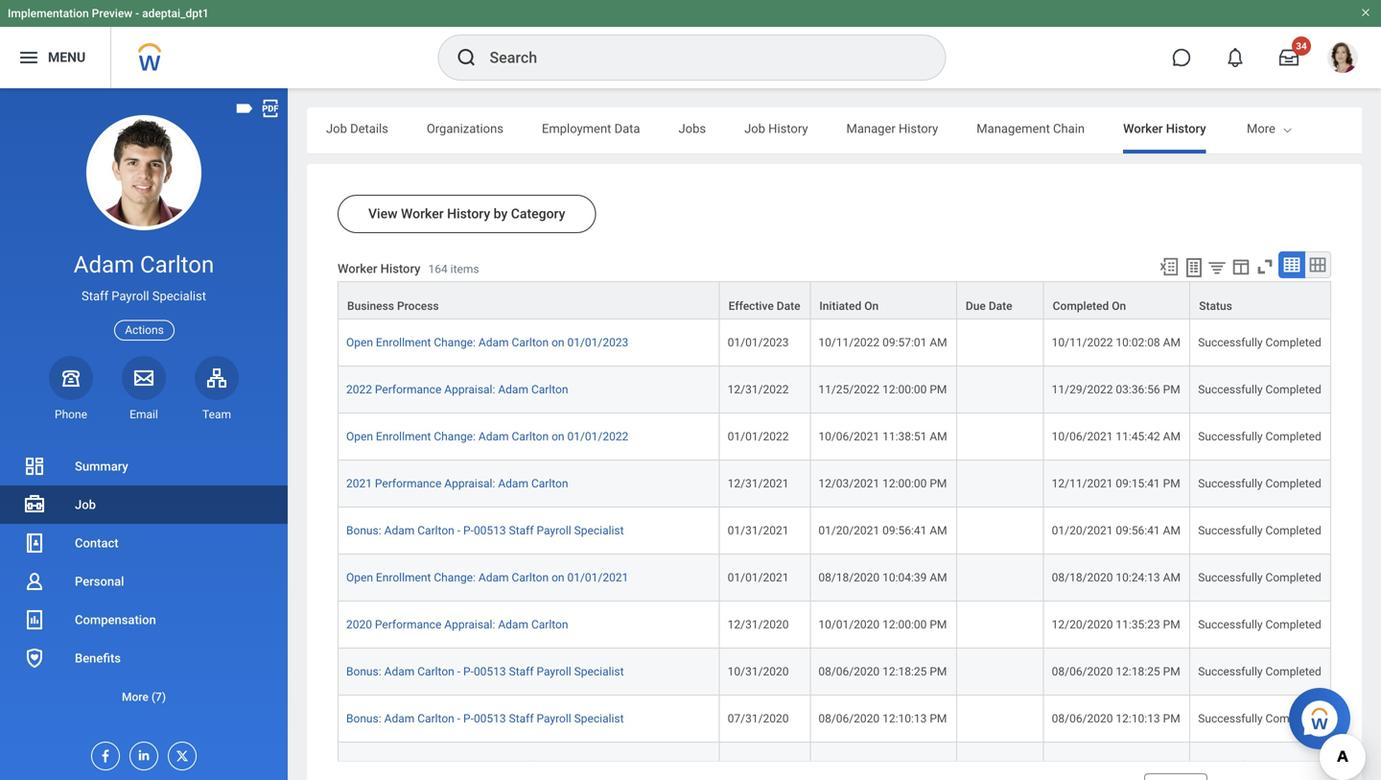 Task type: locate. For each thing, give the bounding box(es) containing it.
2021
[[346, 477, 372, 490]]

12:00:00
[[883, 383, 927, 396], [883, 477, 927, 490], [883, 618, 927, 631]]

08/06/2020 12:10:13 pm down 10/01/2020 12:00:00 pm in the right bottom of the page
[[819, 712, 947, 725]]

view team image
[[205, 366, 228, 389]]

8 successfully from the top
[[1199, 665, 1263, 678]]

0 horizontal spatial 06/10/2020
[[819, 759, 880, 772]]

4 bonus: adam carlton - p-00513 staff payroll specialist from the top
[[346, 759, 624, 772]]

12/11/2021
[[1052, 477, 1113, 490]]

history for worker history 164 items
[[381, 261, 421, 276]]

2 bonus: from the top
[[346, 665, 382, 678]]

payroll
[[112, 289, 149, 303], [537, 524, 572, 537], [537, 665, 572, 678], [537, 712, 572, 725], [537, 759, 572, 772]]

7 successfully completed from the top
[[1199, 618, 1322, 631]]

10/11/2022 for 10/11/2022 10:02:08 am
[[1052, 336, 1113, 349]]

p- for 01/31/2021
[[463, 524, 474, 537]]

more for more (7)
[[122, 690, 149, 704]]

0 horizontal spatial more
[[122, 690, 149, 704]]

0 horizontal spatial 08/18/2020
[[819, 571, 880, 584]]

1 horizontal spatial 10/11/2022
[[1052, 336, 1113, 349]]

category
[[511, 206, 566, 222]]

enrollment up 2020 performance appraisal: adam carlton link
[[376, 571, 431, 584]]

0 horizontal spatial job
[[75, 497, 96, 512]]

1 vertical spatial on
[[552, 430, 565, 443]]

0 vertical spatial appraisal:
[[444, 383, 495, 396]]

team adam carlton element
[[195, 407, 239, 422]]

12:18:25 down 10/01/2020 12:00:00 pm in the right bottom of the page
[[883, 665, 927, 678]]

benefits
[[75, 651, 121, 665]]

10:24:13
[[1116, 571, 1161, 584]]

row containing 2021 performance appraisal: adam carlton
[[338, 461, 1332, 508]]

more (7)
[[122, 690, 166, 704]]

row down 10/01/2020
[[338, 649, 1332, 696]]

00513 for 10/31/2020
[[474, 665, 506, 678]]

on
[[865, 299, 879, 313], [1112, 299, 1127, 313]]

change: up 2020 performance appraisal: adam carlton
[[434, 571, 476, 584]]

2 horizontal spatial job
[[745, 121, 766, 136]]

0 horizontal spatial 01/20/2021
[[819, 524, 880, 537]]

4 row from the top
[[338, 414, 1332, 461]]

mail image
[[132, 366, 155, 389]]

history left 164
[[381, 261, 421, 276]]

cell for 10/11/2022 10:02:08 am
[[957, 320, 1045, 367]]

row down 08/18/2020 10:04:39 am
[[338, 602, 1332, 649]]

1 horizontal spatial 10/06/2021
[[1052, 430, 1113, 443]]

date for effective date
[[777, 299, 801, 313]]

0 horizontal spatial 01/01/2021
[[568, 571, 629, 584]]

appraisal: for 2020
[[444, 618, 495, 631]]

on for 01/01/2023
[[552, 336, 565, 349]]

row down 12/03/2021
[[338, 508, 1332, 555]]

6 cell from the top
[[957, 555, 1045, 602]]

4 successfully completed from the top
[[1199, 477, 1322, 490]]

0 horizontal spatial 11:03:46
[[883, 759, 927, 772]]

completed for 11/29/2022 03:36:56 pm
[[1266, 383, 1322, 396]]

worker
[[1124, 121, 1163, 136], [401, 206, 444, 222], [338, 261, 377, 276]]

1 horizontal spatial 08/06/2020 12:10:13 pm
[[1052, 712, 1181, 725]]

12:00:00 down 10:04:39
[[883, 618, 927, 631]]

completed
[[1053, 299, 1109, 313], [1266, 336, 1322, 349], [1266, 383, 1322, 396], [1266, 430, 1322, 443], [1266, 477, 1322, 490], [1266, 524, 1322, 537], [1266, 571, 1322, 584], [1266, 618, 1322, 631], [1266, 665, 1322, 678], [1266, 712, 1322, 725], [1266, 759, 1322, 772]]

change: up 2022 performance appraisal: adam carlton
[[434, 336, 476, 349]]

6 successfully from the top
[[1199, 571, 1263, 584]]

enrollment for open enrollment change: adam carlton on 01/01/2023
[[376, 336, 431, 349]]

cell for 12/20/2020 11:35:23 pm
[[957, 602, 1045, 649]]

contact
[[75, 536, 119, 550]]

1 vertical spatial appraisal:
[[444, 477, 495, 490]]

row containing 2020 performance appraisal: adam carlton
[[338, 602, 1332, 649]]

manager
[[847, 121, 896, 136]]

10/11/2022 down the completed on
[[1052, 336, 1113, 349]]

01/01/2023 down business process popup button
[[568, 336, 629, 349]]

1 horizontal spatial more
[[1247, 121, 1276, 136]]

row up 10/01/2020
[[338, 555, 1332, 602]]

2 vertical spatial appraisal:
[[444, 618, 495, 631]]

1 bonus: adam carlton - p-00513 staff payroll specialist from the top
[[346, 524, 624, 537]]

0 horizontal spatial 01/01/2023
[[568, 336, 629, 349]]

2 successfully completed from the top
[[1199, 383, 1322, 396]]

successfully completed for 12/20/2020 11:35:23 pm
[[1199, 618, 1322, 631]]

10/06/2021 up 12/11/2021
[[1052, 430, 1113, 443]]

row up 12/03/2021
[[338, 414, 1332, 461]]

2 cell from the top
[[957, 367, 1045, 414]]

job for job history
[[745, 121, 766, 136]]

worker up the business
[[338, 261, 377, 276]]

due
[[966, 299, 986, 313]]

1 vertical spatial 12:00:00
[[883, 477, 927, 490]]

2 vertical spatial enrollment
[[376, 571, 431, 584]]

job history
[[745, 121, 808, 136]]

3 p- from the top
[[463, 712, 474, 725]]

0 vertical spatial performance
[[375, 383, 442, 396]]

1 01/20/2021 from the left
[[819, 524, 880, 537]]

2 01/20/2021 from the left
[[1052, 524, 1113, 537]]

10/06/2021 down "11/25/2022"
[[819, 430, 880, 443]]

2 12:18:25 from the left
[[1116, 665, 1161, 678]]

11:03:46
[[883, 759, 927, 772], [1116, 759, 1161, 772]]

1 horizontal spatial 01/01/2021
[[728, 571, 789, 584]]

list
[[0, 447, 288, 716]]

enrollment for open enrollment change: adam carlton on 01/01/2021
[[376, 571, 431, 584]]

0 horizontal spatial on
[[865, 299, 879, 313]]

successfully for 01/20/2021 09:56:41 am
[[1199, 524, 1263, 537]]

completed for 08/06/2020 12:18:25 pm
[[1266, 665, 1322, 678]]

12:18:25
[[883, 665, 927, 678], [1116, 665, 1161, 678]]

0 horizontal spatial 12:18:25
[[883, 665, 927, 678]]

worker history
[[1124, 121, 1207, 136]]

6 successfully completed from the top
[[1199, 571, 1322, 584]]

phone
[[55, 408, 87, 421]]

completed for 08/18/2020 10:24:13 am
[[1266, 571, 1322, 584]]

00513 for 04/30/2020
[[474, 759, 506, 772]]

08/18/2020
[[819, 571, 880, 584], [1052, 571, 1113, 584]]

2 12:00:00 from the top
[[883, 477, 927, 490]]

2 on from the top
[[552, 430, 565, 443]]

10/11/2022
[[819, 336, 880, 349], [1052, 336, 1113, 349]]

2 horizontal spatial worker
[[1124, 121, 1163, 136]]

row up 04/30/2020
[[338, 696, 1332, 743]]

row containing 2022 performance appraisal: adam carlton
[[338, 367, 1332, 414]]

3 successfully completed from the top
[[1199, 430, 1322, 443]]

fullscreen image
[[1255, 256, 1276, 277]]

01/20/2021 09:56:41 am up 08/18/2020 10:04:39 am
[[819, 524, 948, 537]]

history left timeline
[[1166, 121, 1207, 136]]

1 12:10:13 from the left
[[883, 712, 927, 725]]

menu button
[[0, 27, 111, 88]]

1 change: from the top
[[434, 336, 476, 349]]

2 open from the top
[[346, 430, 373, 443]]

2 change: from the top
[[434, 430, 476, 443]]

1 10/11/2022 from the left
[[819, 336, 880, 349]]

0 vertical spatial on
[[552, 336, 565, 349]]

appraisal: for 2022
[[444, 383, 495, 396]]

completed for 06/10/2020 11:03:46 am
[[1266, 759, 1322, 772]]

1 horizontal spatial worker
[[401, 206, 444, 222]]

10 successfully completed from the top
[[1199, 759, 1322, 772]]

history for worker history
[[1166, 121, 1207, 136]]

8 successfully completed from the top
[[1199, 665, 1322, 678]]

1 12:00:00 from the top
[[883, 383, 927, 396]]

1 cell from the top
[[957, 320, 1045, 367]]

5 successfully from the top
[[1199, 524, 1263, 537]]

0 horizontal spatial 10/06/2021
[[819, 430, 880, 443]]

3 row from the top
[[338, 367, 1332, 414]]

on for completed on
[[1112, 299, 1127, 313]]

1 horizontal spatial 06/10/2020 11:03:46 am
[[1052, 759, 1181, 772]]

bonus: adam carlton - p-00513 staff payroll specialist
[[346, 524, 624, 537], [346, 665, 624, 678], [346, 712, 624, 725], [346, 759, 624, 772]]

0 vertical spatial change:
[[434, 336, 476, 349]]

10/11/2022 down initiated on
[[819, 336, 880, 349]]

1 horizontal spatial date
[[989, 299, 1013, 313]]

phone image
[[58, 366, 84, 389]]

completed for 10/06/2021 11:45:42 am
[[1266, 430, 1322, 443]]

specialist
[[152, 289, 206, 303], [574, 524, 624, 537], [574, 665, 624, 678], [574, 712, 624, 725], [574, 759, 624, 772]]

inbox large image
[[1280, 48, 1299, 67]]

0 vertical spatial 12:00:00
[[883, 383, 927, 396]]

appraisal: down 'open enrollment change: adam carlton on 01/01/2021' "link"
[[444, 618, 495, 631]]

1 08/06/2020 12:10:13 pm from the left
[[819, 712, 947, 725]]

0 vertical spatial worker
[[1124, 121, 1163, 136]]

1 horizontal spatial 12:18:25
[[1116, 665, 1161, 678]]

appraisal: down open enrollment change: adam carlton on 01/01/2023 on the top of page
[[444, 383, 495, 396]]

row down '10/06/2021 11:38:51 am'
[[338, 461, 1332, 508]]

open down 2022
[[346, 430, 373, 443]]

1 on from the top
[[552, 336, 565, 349]]

performance for 2022
[[375, 383, 442, 396]]

p-
[[463, 524, 474, 537], [463, 665, 474, 678], [463, 712, 474, 725], [463, 759, 474, 772]]

1 horizontal spatial 08/18/2020
[[1052, 571, 1113, 584]]

0 horizontal spatial 09:56:41
[[883, 524, 927, 537]]

successfully completed for 11/29/2022 03:36:56 pm
[[1199, 383, 1322, 396]]

04/30/2020
[[728, 759, 789, 772]]

12/20/2020 11:35:23 pm
[[1052, 618, 1181, 631]]

compensation image
[[23, 608, 46, 631]]

08/06/2020 12:18:25 pm down 10/01/2020 12:00:00 pm in the right bottom of the page
[[819, 665, 947, 678]]

cell for 11/29/2022 03:36:56 pm
[[957, 367, 1045, 414]]

08/06/2020 12:10:13 pm down 12/20/2020 11:35:23 pm
[[1052, 712, 1181, 725]]

3 successfully from the top
[[1199, 430, 1263, 443]]

08/18/2020 10:04:39 am
[[819, 571, 948, 584]]

date right effective at the top right of the page
[[777, 299, 801, 313]]

09:56:41 up 10:04:39
[[883, 524, 927, 537]]

business process button
[[339, 282, 719, 319]]

1 12:18:25 from the left
[[883, 665, 927, 678]]

job image
[[23, 493, 46, 516]]

history inside button
[[447, 206, 490, 222]]

08/18/2020 up 10/01/2020
[[819, 571, 880, 584]]

summary link
[[0, 447, 288, 485]]

payroll for 10/31/2020
[[537, 665, 572, 678]]

am
[[930, 336, 948, 349], [1163, 336, 1181, 349], [930, 430, 948, 443], [1163, 430, 1181, 443], [930, 524, 948, 537], [1163, 524, 1181, 537], [930, 571, 948, 584], [1163, 571, 1181, 584], [930, 759, 948, 772], [1163, 759, 1181, 772]]

date for due date
[[989, 299, 1013, 313]]

06/10/2020 11:03:46 am
[[819, 759, 948, 772], [1052, 759, 1181, 772]]

bonus: adam carlton - p-00513 staff payroll specialist for 07/31/2020
[[346, 712, 624, 725]]

history right the 'manager' in the top of the page
[[899, 121, 939, 136]]

cell for 08/18/2020 10:24:13 am
[[957, 555, 1045, 602]]

job left details
[[326, 121, 347, 136]]

0 horizontal spatial 01/20/2021 09:56:41 am
[[819, 524, 948, 537]]

01/20/2021 09:56:41 am up 08/18/2020 10:24:13 am
[[1052, 524, 1181, 537]]

2 10/11/2022 from the left
[[1052, 336, 1113, 349]]

email button
[[122, 356, 166, 422]]

completed for 12/20/2020 11:35:23 pm
[[1266, 618, 1322, 631]]

1 vertical spatial worker
[[401, 206, 444, 222]]

3 open from the top
[[346, 571, 373, 584]]

4 bonus: from the top
[[346, 759, 382, 772]]

history left the 'manager' in the top of the page
[[769, 121, 808, 136]]

payroll for 07/31/2020
[[537, 712, 572, 725]]

successfully for 08/18/2020 10:24:13 am
[[1199, 571, 1263, 584]]

0 vertical spatial more
[[1247, 121, 1276, 136]]

2 row from the top
[[338, 320, 1332, 367]]

change: for open enrollment change: adam carlton on 01/01/2023
[[434, 336, 476, 349]]

1 successfully from the top
[[1199, 336, 1263, 349]]

7 successfully from the top
[[1199, 618, 1263, 631]]

open for open enrollment change: adam carlton on 01/01/2023
[[346, 336, 373, 349]]

staff for 01/31/2021
[[509, 524, 534, 537]]

2 08/06/2020 12:18:25 pm from the left
[[1052, 665, 1181, 678]]

3 00513 from the top
[[474, 712, 506, 725]]

1 horizontal spatial 01/20/2021 09:56:41 am
[[1052, 524, 1181, 537]]

2 vertical spatial change:
[[434, 571, 476, 584]]

08/06/2020 12:18:25 pm down 12/20/2020 11:35:23 pm
[[1052, 665, 1181, 678]]

jobs
[[679, 121, 706, 136]]

2 vertical spatial 12:00:00
[[883, 618, 927, 631]]

0 horizontal spatial 08/06/2020 12:18:25 pm
[[819, 665, 947, 678]]

Search Workday  search field
[[490, 36, 906, 79]]

10 cell from the top
[[957, 743, 1045, 780]]

cell for 01/20/2021 09:56:41 am
[[957, 508, 1045, 555]]

08/18/2020 up the 12/20/2020
[[1052, 571, 1113, 584]]

more down 34 button
[[1247, 121, 1276, 136]]

more
[[1247, 121, 1276, 136], [122, 690, 149, 704]]

1 horizontal spatial 12:10:13
[[1116, 712, 1161, 725]]

0 horizontal spatial 01/01/2022
[[568, 430, 629, 443]]

cell
[[957, 320, 1045, 367], [957, 367, 1045, 414], [957, 414, 1045, 461], [957, 461, 1045, 508], [957, 508, 1045, 555], [957, 555, 1045, 602], [957, 602, 1045, 649], [957, 649, 1045, 696], [957, 696, 1045, 743], [957, 743, 1045, 780]]

1 open from the top
[[346, 336, 373, 349]]

performance right 2020
[[375, 618, 442, 631]]

job for job details
[[326, 121, 347, 136]]

2 appraisal: from the top
[[444, 477, 495, 490]]

performance right 2022
[[375, 383, 442, 396]]

2 vertical spatial on
[[552, 571, 565, 584]]

3 appraisal: from the top
[[444, 618, 495, 631]]

job link
[[0, 485, 288, 524]]

1 10/06/2021 from the left
[[819, 430, 880, 443]]

5 cell from the top
[[957, 508, 1045, 555]]

carlton
[[140, 251, 214, 278], [512, 336, 549, 349], [531, 383, 569, 396], [512, 430, 549, 443], [531, 477, 569, 490], [418, 524, 455, 537], [512, 571, 549, 584], [531, 618, 569, 631], [418, 665, 455, 678], [418, 712, 455, 725], [418, 759, 455, 772]]

search image
[[455, 46, 478, 69]]

on up "10/11/2022 10:02:08 am"
[[1112, 299, 1127, 313]]

1 horizontal spatial 01/01/2023
[[728, 336, 789, 349]]

notifications large image
[[1226, 48, 1245, 67]]

1 horizontal spatial on
[[1112, 299, 1127, 313]]

4 successfully from the top
[[1199, 477, 1263, 490]]

on for 01/01/2021
[[552, 571, 565, 584]]

worker inside tab list
[[1124, 121, 1163, 136]]

benefits link
[[0, 639, 288, 677]]

pm
[[930, 383, 947, 396], [1163, 383, 1181, 396], [930, 477, 947, 490], [1163, 477, 1181, 490], [930, 618, 947, 631], [1163, 618, 1181, 631], [930, 665, 947, 678], [1163, 665, 1181, 678], [930, 712, 947, 725], [1163, 712, 1181, 725]]

0 horizontal spatial worker
[[338, 261, 377, 276]]

team
[[202, 408, 231, 421]]

cell for 12/11/2021 09:15:41 pm
[[957, 461, 1045, 508]]

successfully completed for 10/11/2022 10:02:08 am
[[1199, 336, 1322, 349]]

2 enrollment from the top
[[376, 430, 431, 443]]

appraisal: for 2021
[[444, 477, 495, 490]]

1 vertical spatial more
[[122, 690, 149, 704]]

job up the contact
[[75, 497, 96, 512]]

3 bonus: from the top
[[346, 712, 382, 725]]

3 12:00:00 from the top
[[883, 618, 927, 631]]

7 row from the top
[[338, 555, 1332, 602]]

p- for 10/31/2020
[[463, 665, 474, 678]]

4 cell from the top
[[957, 461, 1045, 508]]

1 01/01/2022 from the left
[[568, 430, 629, 443]]

bonus: adam carlton - p-00513 staff payroll specialist link
[[346, 524, 624, 537], [346, 665, 624, 678], [346, 712, 624, 725], [346, 759, 624, 772]]

tab list
[[307, 107, 1382, 154]]

history left by
[[447, 206, 490, 222]]

enrollment
[[376, 336, 431, 349], [376, 430, 431, 443], [376, 571, 431, 584]]

2 01/20/2021 09:56:41 am from the left
[[1052, 524, 1181, 537]]

12:00:00 down the 11:38:51 in the bottom of the page
[[883, 477, 927, 490]]

2 vertical spatial open
[[346, 571, 373, 584]]

1 vertical spatial performance
[[375, 477, 442, 490]]

1 horizontal spatial 01/01/2022
[[728, 430, 789, 443]]

12:00:00 up the 11:38:51 in the bottom of the page
[[883, 383, 927, 396]]

profile logan mcneil image
[[1328, 42, 1359, 77]]

more inside dropdown button
[[122, 690, 149, 704]]

3 change: from the top
[[434, 571, 476, 584]]

01/01/2023
[[568, 336, 629, 349], [728, 336, 789, 349]]

1 horizontal spatial job
[[326, 121, 347, 136]]

0 horizontal spatial 10/11/2022
[[819, 336, 880, 349]]

01/20/2021 down 12/11/2021
[[1052, 524, 1113, 537]]

10/06/2021 for 10/06/2021 11:45:42 am
[[1052, 430, 1113, 443]]

3 performance from the top
[[375, 618, 442, 631]]

row down initiated
[[338, 320, 1332, 367]]

enrollment up 2021 performance appraisal: adam carlton
[[376, 430, 431, 443]]

more for more
[[1247, 121, 1276, 136]]

phone button
[[49, 356, 93, 422]]

more left (7)
[[122, 690, 149, 704]]

2 01/01/2022 from the left
[[728, 430, 789, 443]]

2 vertical spatial worker
[[338, 261, 377, 276]]

10/01/2020 12:00:00 pm
[[819, 618, 947, 631]]

staff inside navigation pane region
[[82, 289, 109, 303]]

view printable version (pdf) image
[[260, 98, 281, 119]]

1 01/01/2023 from the left
[[568, 336, 629, 349]]

8 cell from the top
[[957, 649, 1045, 696]]

00513
[[474, 524, 506, 537], [474, 665, 506, 678], [474, 712, 506, 725], [474, 759, 506, 772]]

09:56:41
[[883, 524, 927, 537], [1116, 524, 1161, 537]]

11:38:51
[[883, 430, 927, 443]]

10/11/2022 09:57:01 am
[[819, 336, 948, 349]]

1 date from the left
[[777, 299, 801, 313]]

12/11/2021 09:15:41 pm
[[1052, 477, 1181, 490]]

effective
[[729, 299, 774, 313]]

on
[[552, 336, 565, 349], [552, 430, 565, 443], [552, 571, 565, 584]]

2022 performance appraisal: adam carlton
[[346, 383, 569, 396]]

7 cell from the top
[[957, 602, 1045, 649]]

toolbar
[[1150, 251, 1332, 281]]

2 00513 from the top
[[474, 665, 506, 678]]

2 successfully from the top
[[1199, 383, 1263, 396]]

completed for 10/11/2022 10:02:08 am
[[1266, 336, 1322, 349]]

11/25/2022 12:00:00 pm
[[819, 383, 947, 396]]

8 row from the top
[[338, 602, 1332, 649]]

compensation link
[[0, 601, 288, 639]]

1 horizontal spatial 01/20/2021
[[1052, 524, 1113, 537]]

2 01/01/2021 from the left
[[728, 571, 789, 584]]

0 horizontal spatial 12:10:13
[[883, 712, 927, 725]]

0 vertical spatial enrollment
[[376, 336, 431, 349]]

0 horizontal spatial 08/06/2020 12:10:13 pm
[[819, 712, 947, 725]]

p- for 04/30/2020
[[463, 759, 474, 772]]

1 08/18/2020 from the left
[[819, 571, 880, 584]]

appraisal: down open enrollment change: adam carlton on 01/01/2022
[[444, 477, 495, 490]]

1 vertical spatial enrollment
[[376, 430, 431, 443]]

navigation pane region
[[0, 88, 288, 780]]

9 successfully completed from the top
[[1199, 712, 1322, 725]]

worker for worker history 164 items
[[338, 261, 377, 276]]

on for 01/01/2022
[[552, 430, 565, 443]]

09:56:41 up the 10:24:13
[[1116, 524, 1161, 537]]

chain
[[1054, 121, 1085, 136]]

date right 'due'
[[989, 299, 1013, 313]]

1 horizontal spatial 11:03:46
[[1116, 759, 1161, 772]]

9 successfully from the top
[[1199, 712, 1263, 725]]

performance right "2021"
[[375, 477, 442, 490]]

actions button
[[114, 320, 174, 340]]

job right jobs
[[745, 121, 766, 136]]

08/18/2020 for 08/18/2020 10:04:39 am
[[819, 571, 880, 584]]

12:10:13
[[883, 712, 927, 725], [1116, 712, 1161, 725]]

worker right chain
[[1124, 121, 1163, 136]]

12/31/2020
[[728, 618, 789, 631]]

row
[[338, 281, 1332, 320], [338, 320, 1332, 367], [338, 367, 1332, 414], [338, 414, 1332, 461], [338, 461, 1332, 508], [338, 508, 1332, 555], [338, 555, 1332, 602], [338, 602, 1332, 649], [338, 649, 1332, 696], [338, 696, 1332, 743], [338, 743, 1332, 780]]

row up '10/06/2021 11:38:51 am'
[[338, 367, 1332, 414]]

menu
[[48, 50, 86, 65]]

table image
[[1283, 255, 1302, 274]]

3 enrollment from the top
[[376, 571, 431, 584]]

on right initiated
[[865, 299, 879, 313]]

job details
[[326, 121, 388, 136]]

change: for open enrollment change: adam carlton on 01/01/2022
[[434, 430, 476, 443]]

justify image
[[17, 46, 40, 69]]

0 vertical spatial open
[[346, 336, 373, 349]]

staff for 10/31/2020
[[509, 665, 534, 678]]

worker inside the view worker history by category button
[[401, 206, 444, 222]]

open up 2020
[[346, 571, 373, 584]]

9 cell from the top
[[957, 696, 1045, 743]]

successfully completed for 08/18/2020 10:24:13 am
[[1199, 571, 1322, 584]]

payroll for 01/31/2021
[[537, 524, 572, 537]]

2020
[[346, 618, 372, 631]]

4 p- from the top
[[463, 759, 474, 772]]

1 vertical spatial change:
[[434, 430, 476, 443]]

successfully completed for 08/06/2020 12:18:25 pm
[[1199, 665, 1322, 678]]

worker right view
[[401, 206, 444, 222]]

01/20/2021
[[819, 524, 880, 537], [1052, 524, 1113, 537]]

3 cell from the top
[[957, 414, 1045, 461]]

2 08/18/2020 from the left
[[1052, 571, 1113, 584]]

1 horizontal spatial 06/10/2020
[[1052, 759, 1113, 772]]

performance
[[375, 383, 442, 396], [375, 477, 442, 490], [375, 618, 442, 631]]

01/01/2023 down effective date
[[728, 336, 789, 349]]

job
[[326, 121, 347, 136], [745, 121, 766, 136], [75, 497, 96, 512]]

export to excel image
[[1159, 256, 1180, 277]]

- inside menu banner
[[135, 7, 139, 20]]

5 row from the top
[[338, 461, 1332, 508]]

open down the business
[[346, 336, 373, 349]]

adam carlton
[[74, 251, 214, 278]]

07/31/2020
[[728, 712, 789, 725]]

4 bonus: adam carlton - p-00513 staff payroll specialist link from the top
[[346, 759, 624, 772]]

-
[[135, 7, 139, 20], [457, 524, 461, 537], [457, 665, 461, 678], [457, 712, 461, 725], [457, 759, 461, 772]]

1 successfully completed from the top
[[1199, 336, 1322, 349]]

open for open enrollment change: adam carlton on 01/01/2022
[[346, 430, 373, 443]]

business
[[347, 299, 394, 313]]

successfully completed for 10/06/2021 11:45:42 am
[[1199, 430, 1322, 443]]

1 vertical spatial open
[[346, 430, 373, 443]]

01/20/2021 down 12/03/2021
[[819, 524, 880, 537]]

specialist for 01/31/2021
[[574, 524, 624, 537]]

2 bonus: adam carlton - p-00513 staff payroll specialist link from the top
[[346, 665, 624, 678]]

successfully for 10/11/2022 10:02:08 am
[[1199, 336, 1263, 349]]

enrollment down business process
[[376, 336, 431, 349]]

3 on from the top
[[552, 571, 565, 584]]

1 08/06/2020 12:18:25 pm from the left
[[819, 665, 947, 678]]

effective date
[[729, 299, 801, 313]]

0 horizontal spatial 06/10/2020 11:03:46 am
[[819, 759, 948, 772]]

12:18:25 down '11:35:23'
[[1116, 665, 1161, 678]]

03:36:56
[[1116, 383, 1161, 396]]

1 horizontal spatial 09:56:41
[[1116, 524, 1161, 537]]

0 horizontal spatial date
[[777, 299, 801, 313]]

row up the 10/11/2022 09:57:01 am on the right top of page
[[338, 281, 1332, 320]]

change: up the 2021 performance appraisal: adam carlton link
[[434, 430, 476, 443]]

2 p- from the top
[[463, 665, 474, 678]]

1 performance from the top
[[375, 383, 442, 396]]

08/18/2020 10:24:13 am
[[1052, 571, 1181, 584]]

2 performance from the top
[[375, 477, 442, 490]]

1 horizontal spatial 08/06/2020 12:18:25 pm
[[1052, 665, 1181, 678]]

row containing open enrollment change: adam carlton on 01/01/2022
[[338, 414, 1332, 461]]

2 vertical spatial performance
[[375, 618, 442, 631]]

row down 07/31/2020
[[338, 743, 1332, 780]]

open enrollment change: adam carlton on 01/01/2023 link
[[346, 336, 629, 349]]

1 on from the left
[[865, 299, 879, 313]]

10 successfully from the top
[[1199, 759, 1263, 772]]



Task type: describe. For each thing, give the bounding box(es) containing it.
2021 performance appraisal: adam carlton link
[[346, 477, 569, 490]]

data
[[615, 121, 640, 136]]

(7)
[[151, 690, 166, 704]]

open enrollment change: adam carlton on 01/01/2022 link
[[346, 430, 629, 443]]

12/20/2020
[[1052, 618, 1113, 631]]

process
[[397, 299, 439, 313]]

12/31/2021
[[728, 477, 789, 490]]

job inside navigation pane region
[[75, 497, 96, 512]]

row containing open enrollment change: adam carlton on 01/01/2023
[[338, 320, 1332, 367]]

tab list containing job details
[[307, 107, 1382, 154]]

compensation
[[75, 613, 156, 627]]

bonus: adam carlton - p-00513 staff payroll specialist for 10/31/2020
[[346, 665, 624, 678]]

- for 10/31/2020
[[457, 665, 461, 678]]

12/03/2021
[[819, 477, 880, 490]]

view worker history by category
[[368, 206, 566, 222]]

1 01/01/2021 from the left
[[568, 571, 629, 584]]

effective date button
[[720, 282, 810, 319]]

09:15:41
[[1116, 477, 1161, 490]]

more (7) button
[[0, 677, 288, 716]]

row containing open enrollment change: adam carlton on 01/01/2021
[[338, 555, 1332, 602]]

2 08/06/2020 12:10:13 pm from the left
[[1052, 712, 1181, 725]]

due date
[[966, 299, 1013, 313]]

11/29/2022 03:36:56 pm
[[1052, 383, 1181, 396]]

status
[[1200, 299, 1233, 313]]

expand table image
[[1309, 255, 1328, 274]]

organizations
[[427, 121, 504, 136]]

10/01/2020
[[819, 618, 880, 631]]

2 11:03:46 from the left
[[1116, 759, 1161, 772]]

successfully for 10/06/2021 11:45:42 am
[[1199, 430, 1263, 443]]

tag image
[[234, 98, 255, 119]]

list containing summary
[[0, 447, 288, 716]]

payroll inside navigation pane region
[[112, 289, 149, 303]]

specialist inside navigation pane region
[[152, 289, 206, 303]]

12/31/2022
[[728, 383, 789, 396]]

business process
[[347, 299, 439, 313]]

bonus: adam carlton - p-00513 staff payroll specialist for 04/30/2020
[[346, 759, 624, 772]]

worker history 164 items
[[338, 261, 479, 276]]

01/31/2021
[[728, 524, 789, 537]]

12:00:00 for 12/03/2021
[[883, 477, 927, 490]]

carlton inside navigation pane region
[[140, 251, 214, 278]]

timeline
[[1245, 121, 1293, 136]]

11/25/2022
[[819, 383, 880, 396]]

cell for 06/10/2020 11:03:46 am
[[957, 743, 1045, 780]]

00513 for 07/31/2020
[[474, 712, 506, 725]]

management chain
[[977, 121, 1085, 136]]

additiona
[[1331, 121, 1382, 136]]

summary image
[[23, 455, 46, 478]]

worker for worker history
[[1124, 121, 1163, 136]]

bonus: adam carlton - p-00513 staff payroll specialist link for 10/31/2020
[[346, 665, 624, 678]]

open enrollment change: adam carlton on 01/01/2021
[[346, 571, 629, 584]]

by
[[494, 206, 508, 222]]

11 row from the top
[[338, 743, 1332, 780]]

successfully for 11/29/2022 03:36:56 pm
[[1199, 383, 1263, 396]]

specialist for 10/31/2020
[[574, 665, 624, 678]]

2 06/10/2020 11:03:46 am from the left
[[1052, 759, 1181, 772]]

successfully for 12/20/2020 11:35:23 pm
[[1199, 618, 1263, 631]]

bonus: for 07/31/2020
[[346, 712, 382, 725]]

row containing business process
[[338, 281, 1332, 320]]

successfully completed for 06/10/2020 11:03:46 am
[[1199, 759, 1322, 772]]

details
[[350, 121, 388, 136]]

2 09:56:41 from the left
[[1116, 524, 1161, 537]]

payroll for 04/30/2020
[[537, 759, 572, 772]]

2 12:10:13 from the left
[[1116, 712, 1161, 725]]

implementation
[[8, 7, 89, 20]]

history for job history
[[769, 121, 808, 136]]

completed for 01/20/2021 09:56:41 am
[[1266, 524, 1322, 537]]

staff payroll specialist
[[82, 289, 206, 303]]

initiated
[[820, 299, 862, 313]]

enrollment for open enrollment change: adam carlton on 01/01/2022
[[376, 430, 431, 443]]

personal image
[[23, 570, 46, 593]]

12:00:00 for 10/01/2020
[[883, 618, 927, 631]]

9 row from the top
[[338, 649, 1332, 696]]

benefits image
[[23, 647, 46, 670]]

successfully for 08/06/2020 12:18:25 pm
[[1199, 665, 1263, 678]]

6 row from the top
[[338, 508, 1332, 555]]

10/31/2020
[[728, 665, 789, 678]]

2022
[[346, 383, 372, 396]]

performance for 2021
[[375, 477, 442, 490]]

2021 performance appraisal: adam carlton
[[346, 477, 569, 490]]

team link
[[195, 356, 239, 422]]

contact link
[[0, 524, 288, 562]]

email adam carlton element
[[122, 407, 166, 422]]

completed for 12/11/2021 09:15:41 pm
[[1266, 477, 1322, 490]]

open enrollment change: adam carlton on 01/01/2023
[[346, 336, 629, 349]]

employment data
[[542, 121, 640, 136]]

completed for 08/06/2020 12:10:13 pm
[[1266, 712, 1322, 725]]

10:04:39
[[883, 571, 927, 584]]

bonus: for 01/31/2021
[[346, 524, 382, 537]]

change: for open enrollment change: adam carlton on 01/01/2021
[[434, 571, 476, 584]]

164
[[428, 262, 448, 276]]

10/11/2022 10:02:08 am
[[1052, 336, 1181, 349]]

2020 performance appraisal: adam carlton link
[[346, 618, 569, 631]]

10/06/2021 11:45:42 am
[[1052, 430, 1181, 443]]

performance for 2020
[[375, 618, 442, 631]]

management
[[977, 121, 1050, 136]]

specialist for 07/31/2020
[[574, 712, 624, 725]]

1 11:03:46 from the left
[[883, 759, 927, 772]]

menu banner
[[0, 0, 1382, 88]]

on for initiated on
[[865, 299, 879, 313]]

summary
[[75, 459, 128, 474]]

open for open enrollment change: adam carlton on 01/01/2021
[[346, 571, 373, 584]]

1 01/20/2021 09:56:41 am from the left
[[819, 524, 948, 537]]

staff for 07/31/2020
[[509, 712, 534, 725]]

10/06/2021 for 10/06/2021 11:38:51 am
[[819, 430, 880, 443]]

items
[[451, 262, 479, 276]]

adam inside navigation pane region
[[74, 251, 134, 278]]

personal
[[75, 574, 124, 589]]

contact image
[[23, 532, 46, 555]]

2020 performance appraisal: adam carlton
[[346, 618, 569, 631]]

08/18/2020 for 08/18/2020 10:24:13 am
[[1052, 571, 1113, 584]]

initiated on button
[[811, 282, 957, 319]]

open enrollment change: adam carlton on 01/01/2022
[[346, 430, 629, 443]]

00513 for 01/31/2021
[[474, 524, 506, 537]]

facebook image
[[92, 743, 113, 764]]

bonus: adam carlton - p-00513 staff payroll specialist link for 07/31/2020
[[346, 712, 624, 725]]

preview
[[92, 7, 133, 20]]

1 09:56:41 from the left
[[883, 524, 927, 537]]

34
[[1296, 40, 1308, 52]]

bonus: adam carlton - p-00513 staff payroll specialist for 01/31/2021
[[346, 524, 624, 537]]

implementation preview -   adeptai_dpt1
[[8, 7, 209, 20]]

personal link
[[0, 562, 288, 601]]

select to filter grid data image
[[1207, 257, 1228, 277]]

successfully for 06/10/2020 11:03:46 am
[[1199, 759, 1263, 772]]

bonus: adam carlton - p-00513 staff payroll specialist link for 04/30/2020
[[346, 759, 624, 772]]

click to view/edit grid preferences image
[[1231, 256, 1252, 277]]

close environment banner image
[[1361, 7, 1372, 18]]

open enrollment change: adam carlton on 01/01/2021 link
[[346, 571, 629, 584]]

bonus: adam carlton - p-00513 staff payroll specialist link for 01/31/2021
[[346, 524, 624, 537]]

- for 01/31/2021
[[457, 524, 461, 537]]

cell for 08/06/2020 12:10:13 pm
[[957, 696, 1045, 743]]

1 06/10/2020 11:03:46 am from the left
[[819, 759, 948, 772]]

export to worksheets image
[[1183, 256, 1206, 279]]

completed on button
[[1045, 282, 1190, 319]]

10 row from the top
[[338, 696, 1332, 743]]

initiated on
[[820, 299, 879, 313]]

bonus: for 10/31/2020
[[346, 665, 382, 678]]

successfully completed for 12/11/2021 09:15:41 pm
[[1199, 477, 1322, 490]]

linkedin image
[[130, 743, 152, 763]]

2 06/10/2020 from the left
[[1052, 759, 1113, 772]]

due date button
[[957, 282, 1044, 319]]

- for 07/31/2020
[[457, 712, 461, 725]]

successfully for 08/06/2020 12:10:13 pm
[[1199, 712, 1263, 725]]

successfully for 12/11/2021 09:15:41 pm
[[1199, 477, 1263, 490]]

specialist for 04/30/2020
[[574, 759, 624, 772]]

pagination element
[[1219, 762, 1332, 780]]

status button
[[1191, 282, 1331, 319]]

2 01/01/2023 from the left
[[728, 336, 789, 349]]

11:35:23
[[1116, 618, 1161, 631]]

completed on
[[1053, 299, 1127, 313]]

successfully completed for 01/20/2021 09:56:41 am
[[1199, 524, 1322, 537]]

actions
[[125, 323, 164, 337]]

completed inside popup button
[[1053, 299, 1109, 313]]

10:02:08
[[1116, 336, 1161, 349]]

x image
[[169, 743, 190, 764]]

34 button
[[1268, 36, 1312, 79]]

adeptai_dpt1
[[142, 7, 209, 20]]

10/06/2021 11:38:51 am
[[819, 430, 948, 443]]

phone adam carlton element
[[49, 407, 93, 422]]

12:00:00 for 11/25/2022
[[883, 383, 927, 396]]

bonus: for 04/30/2020
[[346, 759, 382, 772]]

p- for 07/31/2020
[[463, 712, 474, 725]]

cell for 10/06/2021 11:45:42 am
[[957, 414, 1045, 461]]

cell for 08/06/2020 12:18:25 pm
[[957, 649, 1045, 696]]

10/11/2022 for 10/11/2022 09:57:01 am
[[819, 336, 880, 349]]

1 06/10/2020 from the left
[[819, 759, 880, 772]]

- for 04/30/2020
[[457, 759, 461, 772]]



Task type: vqa. For each thing, say whether or not it's contained in the screenshot.


